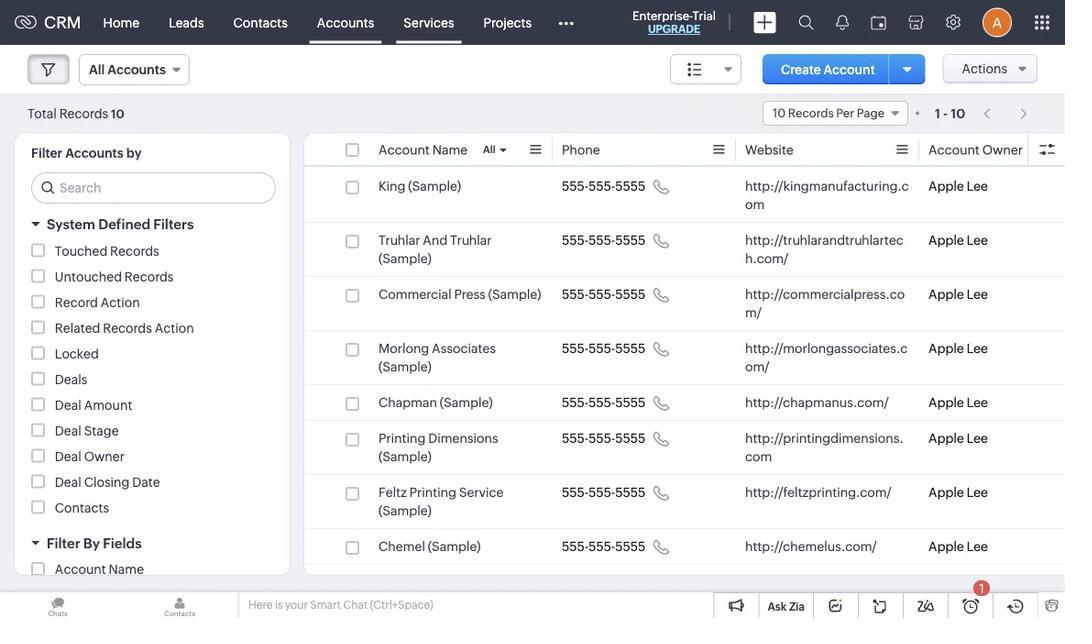 Task type: describe. For each thing, give the bounding box(es) containing it.
0 vertical spatial contacts
[[233, 15, 288, 30]]

555-555-5555 for feltz printing service (sample)
[[562, 485, 646, 500]]

commercial press (sample) link
[[379, 285, 541, 304]]

associates
[[432, 341, 496, 356]]

(sample) right the king
[[408, 179, 461, 194]]

ask
[[768, 600, 787, 613]]

555-555-5555 for morlong associates (sample)
[[562, 341, 646, 356]]

5555 for http://morlongassociates.c om/
[[616, 341, 646, 356]]

truhlar and truhlar (sample) link
[[379, 231, 544, 268]]

http://chapmanus.com/
[[746, 395, 889, 410]]

press
[[454, 287, 486, 302]]

home link
[[89, 0, 154, 44]]

king (sample)
[[379, 179, 461, 194]]

feltz printing service (sample)
[[379, 485, 504, 518]]

dimensions
[[428, 431, 499, 446]]

(sample) up dimensions
[[440, 395, 493, 410]]

555-555-5555 for printing dimensions (sample)
[[562, 431, 646, 446]]

(sample) right press
[[488, 287, 541, 302]]

your
[[285, 599, 308, 611]]

Other Modules field
[[547, 8, 586, 37]]

touched records
[[55, 243, 159, 258]]

0 vertical spatial accounts
[[317, 15, 374, 30]]

morlong associates (sample)
[[379, 341, 496, 374]]

10 for 1 - 10
[[951, 106, 966, 121]]

related records action
[[55, 321, 194, 335]]

row group containing king (sample)
[[304, 169, 1066, 618]]

owner for account owner
[[983, 143, 1023, 157]]

http://feltzprinting.com/
[[746, 485, 892, 500]]

(sample) inside morlong associates (sample)
[[379, 360, 432, 374]]

1 vertical spatial account name
[[55, 562, 144, 577]]

projects
[[484, 15, 532, 30]]

555-555-5555 for chapman (sample)
[[562, 395, 646, 410]]

is
[[275, 599, 283, 611]]

defined
[[98, 216, 150, 232]]

apple for http://chapmanus.com/
[[929, 395, 965, 410]]

touched
[[55, 243, 108, 258]]

5555 for http://chapmanus.com/
[[616, 395, 646, 410]]

truhlar and truhlar (sample)
[[379, 233, 492, 266]]

http://feltzprinting.com/ link
[[746, 483, 892, 502]]

chanay (sample) link
[[379, 573, 480, 592]]

create menu element
[[743, 0, 788, 44]]

by
[[126, 146, 142, 160]]

home
[[103, 15, 140, 30]]

accounts link
[[302, 0, 389, 44]]

amount
[[84, 398, 132, 412]]

filter by fields
[[47, 535, 142, 551]]

record
[[55, 295, 98, 310]]

deal amount
[[55, 398, 132, 412]]

http://kingmanufacturing.c om
[[746, 179, 909, 212]]

filter accounts by
[[31, 146, 142, 160]]

deal owner
[[55, 449, 125, 464]]

trial
[[693, 9, 716, 22]]

printing inside feltz printing service (sample)
[[410, 485, 457, 500]]

10 for total records 10
[[111, 107, 125, 121]]

1 vertical spatial contacts
[[55, 500, 109, 515]]

apple for http://chanayus.com/
[[929, 575, 965, 590]]

lee for http://chemelus.com/
[[967, 539, 989, 554]]

profile image
[[983, 8, 1012, 37]]

service
[[459, 485, 504, 500]]

crm link
[[15, 13, 81, 32]]

untouched records
[[55, 269, 174, 284]]

system defined filters
[[47, 216, 194, 232]]

apple lee for http://chemelus.com/
[[929, 539, 989, 554]]

apple lee for http://printingdimensions. com
[[929, 431, 989, 446]]

apple for http://kingmanufacturing.c om
[[929, 179, 965, 194]]

10 records per page
[[773, 106, 885, 120]]

http://chanayus.com/
[[746, 575, 876, 590]]

create account button
[[763, 54, 894, 84]]

deal for deal stage
[[55, 423, 81, 438]]

account inside button
[[824, 62, 876, 77]]

all accounts
[[89, 62, 166, 77]]

actions
[[962, 61, 1008, 76]]

chat
[[343, 599, 368, 611]]

(sample) inside feltz printing service (sample)
[[379, 503, 432, 518]]

555-555-5555 for chanay (sample)
[[562, 575, 646, 590]]

owner for deal owner
[[84, 449, 125, 464]]

page
[[857, 106, 885, 120]]

chemel
[[379, 539, 425, 554]]

printing dimensions (sample)
[[379, 431, 499, 464]]

lee for http://morlongassociates.c om/
[[967, 341, 989, 356]]

services
[[404, 15, 454, 30]]

phone
[[562, 143, 600, 157]]

per
[[837, 106, 855, 120]]

here is your smart chat (ctrl+space)
[[249, 599, 434, 611]]

(sample) inside truhlar and truhlar (sample)
[[379, 251, 432, 266]]

account down 1 - 10 on the right top of page
[[929, 143, 980, 157]]

king (sample) link
[[379, 177, 461, 195]]

apple lee for http://commercialpress.co m/
[[929, 287, 989, 302]]

morlong
[[379, 341, 429, 356]]

filter for filter accounts by
[[31, 146, 62, 160]]

leads link
[[154, 0, 219, 44]]

1 vertical spatial action
[[155, 321, 194, 335]]

deal for deal closing date
[[55, 475, 81, 489]]

om
[[746, 197, 765, 212]]

signals element
[[825, 0, 860, 45]]

(sample) up chanay (sample) link
[[428, 539, 481, 554]]

zia
[[790, 600, 805, 613]]

deal for deal amount
[[55, 398, 81, 412]]

create
[[781, 62, 821, 77]]

profile element
[[972, 0, 1023, 44]]

lee for http://commercialpress.co m/
[[967, 287, 989, 302]]

projects link
[[469, 0, 547, 44]]

records for 10
[[789, 106, 834, 120]]

http://morlongassociates.c om/ link
[[746, 339, 911, 376]]

system
[[47, 216, 95, 232]]

1 - 10
[[935, 106, 966, 121]]

smart
[[310, 599, 341, 611]]

date
[[132, 475, 160, 489]]

morlong associates (sample) link
[[379, 339, 544, 376]]

m/
[[746, 305, 762, 320]]

by
[[83, 535, 100, 551]]

records for total
[[59, 106, 108, 121]]

h.com/
[[746, 251, 789, 266]]

apple for http://commercialpress.co m/
[[929, 287, 965, 302]]

lee for http://printingdimensions. com
[[967, 431, 989, 446]]

apple for http://truhlarandtruhlartec h.com/
[[929, 233, 965, 248]]

0 horizontal spatial action
[[101, 295, 140, 310]]

-
[[944, 106, 948, 121]]

filters
[[153, 216, 194, 232]]

records for untouched
[[125, 269, 174, 284]]

untouched
[[55, 269, 122, 284]]

(sample) inside the printing dimensions (sample)
[[379, 449, 432, 464]]

http://morlongassociates.c
[[746, 341, 908, 356]]

5555 for http://feltzprinting.com/
[[616, 485, 646, 500]]

(sample) down chemel (sample)
[[427, 575, 480, 590]]

555-555-5555 for truhlar and truhlar (sample)
[[562, 233, 646, 248]]

10 Records Per Page field
[[763, 101, 909, 126]]

http://chemelus.com/
[[746, 539, 877, 554]]

account up the king
[[379, 143, 430, 157]]

contacts image
[[122, 592, 238, 618]]

total
[[28, 106, 57, 121]]

apple for http://feltzprinting.com/
[[929, 485, 965, 500]]

ask zia
[[768, 600, 805, 613]]

lee for http://feltzprinting.com/
[[967, 485, 989, 500]]



Task type: vqa. For each thing, say whether or not it's contained in the screenshot.
logo
no



Task type: locate. For each thing, give the bounding box(es) containing it.
5 555-555-5555 from the top
[[562, 395, 646, 410]]

5555 for http://kingmanufacturing.c om
[[616, 179, 646, 194]]

related
[[55, 321, 100, 335]]

account owner
[[929, 143, 1023, 157]]

deal down deal stage
[[55, 449, 81, 464]]

deal down deals
[[55, 398, 81, 412]]

1 deal from the top
[[55, 398, 81, 412]]

1 horizontal spatial account name
[[379, 143, 468, 157]]

1 apple from the top
[[929, 179, 965, 194]]

1 vertical spatial filter
[[47, 535, 80, 551]]

http://truhlarandtruhlartec h.com/
[[746, 233, 904, 266]]

account up per
[[824, 62, 876, 77]]

commercial press (sample)
[[379, 287, 541, 302]]

5 lee from the top
[[967, 395, 989, 410]]

contacts link
[[219, 0, 302, 44]]

accounts left the services link
[[317, 15, 374, 30]]

1 horizontal spatial action
[[155, 321, 194, 335]]

lee for http://truhlarandtruhlartec h.com/
[[967, 233, 989, 248]]

chanay (sample)
[[379, 575, 480, 590]]

name
[[433, 143, 468, 157], [109, 562, 144, 577]]

8 lee from the top
[[967, 539, 989, 554]]

deals
[[55, 372, 88, 387]]

5 apple from the top
[[929, 395, 965, 410]]

5555 for http://chanayus.com/
[[616, 575, 646, 590]]

1 horizontal spatial 10
[[773, 106, 786, 120]]

555-
[[562, 179, 589, 194], [589, 179, 616, 194], [562, 233, 589, 248], [589, 233, 616, 248], [562, 287, 589, 302], [589, 287, 616, 302], [562, 341, 589, 356], [589, 341, 616, 356], [562, 395, 589, 410], [589, 395, 616, 410], [562, 431, 589, 446], [589, 431, 616, 446], [562, 485, 589, 500], [589, 485, 616, 500], [562, 539, 589, 554], [589, 539, 616, 554], [562, 575, 589, 590], [589, 575, 616, 590]]

1 apple lee from the top
[[929, 179, 989, 194]]

4 555-555-5555 from the top
[[562, 341, 646, 356]]

calendar image
[[871, 15, 887, 30]]

feltz
[[379, 485, 407, 500]]

1 vertical spatial accounts
[[108, 62, 166, 77]]

(sample) down 'morlong'
[[379, 360, 432, 374]]

0 horizontal spatial account name
[[55, 562, 144, 577]]

3 lee from the top
[[967, 287, 989, 302]]

here
[[249, 599, 273, 611]]

0 vertical spatial printing
[[379, 431, 426, 446]]

accounts
[[317, 15, 374, 30], [108, 62, 166, 77], [65, 146, 124, 160]]

0 vertical spatial action
[[101, 295, 140, 310]]

chemel (sample) link
[[379, 537, 481, 556]]

http://chemelus.com/ link
[[746, 537, 877, 556]]

all for all
[[483, 144, 496, 155]]

10 down all accounts
[[111, 107, 125, 121]]

1 horizontal spatial 1
[[980, 581, 985, 596]]

8 apple from the top
[[929, 539, 965, 554]]

navigation
[[975, 100, 1038, 127]]

http://kingmanufacturing.c om link
[[746, 177, 911, 214]]

records down touched records
[[125, 269, 174, 284]]

5555 for http://chemelus.com/
[[616, 539, 646, 554]]

2 apple lee from the top
[[929, 233, 989, 248]]

(sample) down and
[[379, 251, 432, 266]]

1 vertical spatial 1
[[980, 581, 985, 596]]

0 horizontal spatial name
[[109, 562, 144, 577]]

1 horizontal spatial all
[[483, 144, 496, 155]]

apple for http://printingdimensions. com
[[929, 431, 965, 446]]

10
[[951, 106, 966, 121], [773, 106, 786, 120], [111, 107, 125, 121]]

0 horizontal spatial truhlar
[[379, 233, 420, 248]]

3 apple from the top
[[929, 287, 965, 302]]

8 555-555-5555 from the top
[[562, 539, 646, 554]]

(sample) down feltz
[[379, 503, 432, 518]]

deal stage
[[55, 423, 119, 438]]

action down untouched records in the left of the page
[[155, 321, 194, 335]]

chats image
[[0, 592, 116, 618]]

create menu image
[[754, 11, 777, 33]]

owner up closing
[[84, 449, 125, 464]]

4 lee from the top
[[967, 341, 989, 356]]

http://commercialpress.co
[[746, 287, 905, 302]]

10 inside total records 10
[[111, 107, 125, 121]]

owner down the actions
[[983, 143, 1023, 157]]

enterprise-trial upgrade
[[633, 9, 716, 35]]

555-555-5555 for king (sample)
[[562, 179, 646, 194]]

lee for http://chapmanus.com/
[[967, 395, 989, 410]]

5 5555 from the top
[[616, 395, 646, 410]]

5555 for http://printingdimensions. com
[[616, 431, 646, 446]]

http://printingdimensions. com
[[746, 431, 904, 464]]

apple for http://morlongassociates.c om/
[[929, 341, 965, 356]]

action
[[101, 295, 140, 310], [155, 321, 194, 335]]

deal down deal owner
[[55, 475, 81, 489]]

0 vertical spatial account name
[[379, 143, 468, 157]]

records for related
[[103, 321, 152, 335]]

row group
[[304, 169, 1066, 618]]

2 555-555-5555 from the top
[[562, 233, 646, 248]]

6 lee from the top
[[967, 431, 989, 446]]

4 apple from the top
[[929, 341, 965, 356]]

chanay
[[379, 575, 424, 590]]

7 lee from the top
[[967, 485, 989, 500]]

5 apple lee from the top
[[929, 395, 989, 410]]

closing
[[84, 475, 130, 489]]

2 5555 from the top
[[616, 233, 646, 248]]

0 horizontal spatial 1
[[935, 106, 941, 121]]

apple for http://chemelus.com/
[[929, 539, 965, 554]]

2 apple from the top
[[929, 233, 965, 248]]

king
[[379, 179, 406, 194]]

1 vertical spatial owner
[[84, 449, 125, 464]]

all
[[89, 62, 105, 77], [483, 144, 496, 155]]

None field
[[670, 54, 742, 84]]

chapman
[[379, 395, 437, 410]]

http://commercialpress.co m/
[[746, 287, 905, 320]]

1 vertical spatial printing
[[410, 485, 457, 500]]

(ctrl+space)
[[370, 599, 434, 611]]

555-555-5555 for commercial press (sample)
[[562, 287, 646, 302]]

account down by
[[55, 562, 106, 577]]

create account
[[781, 62, 876, 77]]

1 5555 from the top
[[616, 179, 646, 194]]

all inside field
[[89, 62, 105, 77]]

1 truhlar from the left
[[379, 233, 420, 248]]

0 vertical spatial name
[[433, 143, 468, 157]]

9 lee from the top
[[967, 575, 989, 590]]

printing right feltz
[[410, 485, 457, 500]]

services link
[[389, 0, 469, 44]]

5555 for http://commercialpress.co m/
[[616, 287, 646, 302]]

3 apple lee from the top
[[929, 287, 989, 302]]

chapman (sample)
[[379, 395, 493, 410]]

apple lee for http://chapmanus.com/
[[929, 395, 989, 410]]

all for all accounts
[[89, 62, 105, 77]]

leads
[[169, 15, 204, 30]]

6 5555 from the top
[[616, 431, 646, 446]]

6 555-555-5555 from the top
[[562, 431, 646, 446]]

1 lee from the top
[[967, 179, 989, 194]]

0 vertical spatial filter
[[31, 146, 62, 160]]

deal closing date
[[55, 475, 160, 489]]

filter down "total"
[[31, 146, 62, 160]]

4 5555 from the top
[[616, 341, 646, 356]]

filter left by
[[47, 535, 80, 551]]

4 apple lee from the top
[[929, 341, 989, 356]]

om/
[[746, 360, 770, 374]]

555-555-5555 for chemel (sample)
[[562, 539, 646, 554]]

All Accounts field
[[79, 54, 190, 85]]

Search text field
[[32, 173, 275, 203]]

account
[[824, 62, 876, 77], [379, 143, 430, 157], [929, 143, 980, 157], [55, 562, 106, 577]]

1 horizontal spatial owner
[[983, 143, 1023, 157]]

filter for filter by fields
[[47, 535, 80, 551]]

printing down chapman
[[379, 431, 426, 446]]

printing
[[379, 431, 426, 446], [410, 485, 457, 500]]

lee
[[967, 179, 989, 194], [967, 233, 989, 248], [967, 287, 989, 302], [967, 341, 989, 356], [967, 395, 989, 410], [967, 431, 989, 446], [967, 485, 989, 500], [967, 539, 989, 554], [967, 575, 989, 590]]

contacts down closing
[[55, 500, 109, 515]]

locked
[[55, 346, 99, 361]]

1 for 1
[[980, 581, 985, 596]]

enterprise-
[[633, 9, 693, 22]]

0 vertical spatial 1
[[935, 106, 941, 121]]

name up king (sample) link
[[433, 143, 468, 157]]

8 apple lee from the top
[[929, 539, 989, 554]]

2 vertical spatial accounts
[[65, 146, 124, 160]]

records left per
[[789, 106, 834, 120]]

1
[[935, 106, 941, 121], [980, 581, 985, 596]]

8 5555 from the top
[[616, 539, 646, 554]]

1 horizontal spatial truhlar
[[450, 233, 492, 248]]

accounts for filter accounts by
[[65, 146, 124, 160]]

3 deal from the top
[[55, 449, 81, 464]]

http://printingdimensions.
[[746, 431, 904, 446]]

records down defined
[[110, 243, 159, 258]]

10 right -
[[951, 106, 966, 121]]

and
[[423, 233, 448, 248]]

search image
[[799, 15, 814, 30]]

apple lee for http://feltzprinting.com/
[[929, 485, 989, 500]]

0 horizontal spatial all
[[89, 62, 105, 77]]

apple lee for http://kingmanufacturing.c om
[[929, 179, 989, 194]]

upgrade
[[648, 23, 701, 35]]

apple
[[929, 179, 965, 194], [929, 233, 965, 248], [929, 287, 965, 302], [929, 341, 965, 356], [929, 395, 965, 410], [929, 431, 965, 446], [929, 485, 965, 500], [929, 539, 965, 554], [929, 575, 965, 590]]

printing dimensions (sample) link
[[379, 429, 544, 466]]

accounts for all accounts
[[108, 62, 166, 77]]

9 5555 from the top
[[616, 575, 646, 590]]

contacts
[[233, 15, 288, 30], [55, 500, 109, 515]]

account name
[[379, 143, 468, 157], [55, 562, 144, 577]]

3 555-555-5555 from the top
[[562, 287, 646, 302]]

http://morlongassociates.c om/
[[746, 341, 908, 374]]

9 apple from the top
[[929, 575, 965, 590]]

7 apple from the top
[[929, 485, 965, 500]]

deal
[[55, 398, 81, 412], [55, 423, 81, 438], [55, 449, 81, 464], [55, 475, 81, 489]]

7 apple lee from the top
[[929, 485, 989, 500]]

fields
[[103, 535, 142, 551]]

name down fields
[[109, 562, 144, 577]]

7 555-555-5555 from the top
[[562, 485, 646, 500]]

website
[[746, 143, 794, 157]]

7 5555 from the top
[[616, 485, 646, 500]]

http://chanayus.com/ link
[[746, 573, 876, 592]]

1 555-555-5555 from the top
[[562, 179, 646, 194]]

action up 'related records action'
[[101, 295, 140, 310]]

filter
[[31, 146, 62, 160], [47, 535, 80, 551]]

apple lee for http://chanayus.com/
[[929, 575, 989, 590]]

deal for deal owner
[[55, 449, 81, 464]]

http://chapmanus.com/ link
[[746, 393, 889, 412]]

truhlar
[[379, 233, 420, 248], [450, 233, 492, 248]]

account name down filter by fields
[[55, 562, 144, 577]]

feltz printing service (sample) link
[[379, 483, 544, 520]]

chemel (sample)
[[379, 539, 481, 554]]

apple lee for http://truhlarandtruhlartec h.com/
[[929, 233, 989, 248]]

record action
[[55, 295, 140, 310]]

10 up website
[[773, 106, 786, 120]]

10 inside field
[[773, 106, 786, 120]]

2 deal from the top
[[55, 423, 81, 438]]

records up filter accounts by
[[59, 106, 108, 121]]

1 for 1 - 10
[[935, 106, 941, 121]]

truhlar right and
[[450, 233, 492, 248]]

(sample) up feltz
[[379, 449, 432, 464]]

search element
[[788, 0, 825, 45]]

0 vertical spatial all
[[89, 62, 105, 77]]

2 truhlar from the left
[[450, 233, 492, 248]]

2 lee from the top
[[967, 233, 989, 248]]

5555 for http://truhlarandtruhlartec h.com/
[[616, 233, 646, 248]]

6 apple from the top
[[929, 431, 965, 446]]

size image
[[688, 61, 703, 78]]

chapman (sample) link
[[379, 393, 493, 412]]

9 apple lee from the top
[[929, 575, 989, 590]]

1 horizontal spatial contacts
[[233, 15, 288, 30]]

accounts left by
[[65, 146, 124, 160]]

http://printingdimensions. com link
[[746, 429, 911, 466]]

6 apple lee from the top
[[929, 431, 989, 446]]

account name up king (sample) link
[[379, 143, 468, 157]]

commercial
[[379, 287, 452, 302]]

records inside "10 records per page" field
[[789, 106, 834, 120]]

apple lee for http://morlongassociates.c om/
[[929, 341, 989, 356]]

0 horizontal spatial contacts
[[55, 500, 109, 515]]

records for touched
[[110, 243, 159, 258]]

http://commercialpress.co m/ link
[[746, 285, 911, 322]]

printing inside the printing dimensions (sample)
[[379, 431, 426, 446]]

contacts right leads link
[[233, 15, 288, 30]]

accounts inside field
[[108, 62, 166, 77]]

lee for http://chanayus.com/
[[967, 575, 989, 590]]

1 vertical spatial all
[[483, 144, 496, 155]]

(sample)
[[408, 179, 461, 194], [379, 251, 432, 266], [488, 287, 541, 302], [379, 360, 432, 374], [440, 395, 493, 410], [379, 449, 432, 464], [379, 503, 432, 518], [428, 539, 481, 554], [427, 575, 480, 590]]

1 vertical spatial name
[[109, 562, 144, 577]]

0 horizontal spatial 10
[[111, 107, 125, 121]]

crm
[[44, 13, 81, 32]]

9 555-555-5555 from the top
[[562, 575, 646, 590]]

truhlar left and
[[379, 233, 420, 248]]

owner
[[983, 143, 1023, 157], [84, 449, 125, 464]]

0 vertical spatial owner
[[983, 143, 1023, 157]]

accounts down home link on the left top
[[108, 62, 166, 77]]

total records 10
[[28, 106, 125, 121]]

deal left stage
[[55, 423, 81, 438]]

records down record action
[[103, 321, 152, 335]]

555-555-5555
[[562, 179, 646, 194], [562, 233, 646, 248], [562, 287, 646, 302], [562, 341, 646, 356], [562, 395, 646, 410], [562, 431, 646, 446], [562, 485, 646, 500], [562, 539, 646, 554], [562, 575, 646, 590]]

3 5555 from the top
[[616, 287, 646, 302]]

lee for http://kingmanufacturing.c om
[[967, 179, 989, 194]]

filter inside dropdown button
[[47, 535, 80, 551]]

1 horizontal spatial name
[[433, 143, 468, 157]]

4 deal from the top
[[55, 475, 81, 489]]

system defined filters button
[[15, 208, 290, 241]]

2 horizontal spatial 10
[[951, 106, 966, 121]]

http://kingmanufacturing.c
[[746, 179, 909, 194]]

0 horizontal spatial owner
[[84, 449, 125, 464]]

signals image
[[836, 15, 849, 30]]



